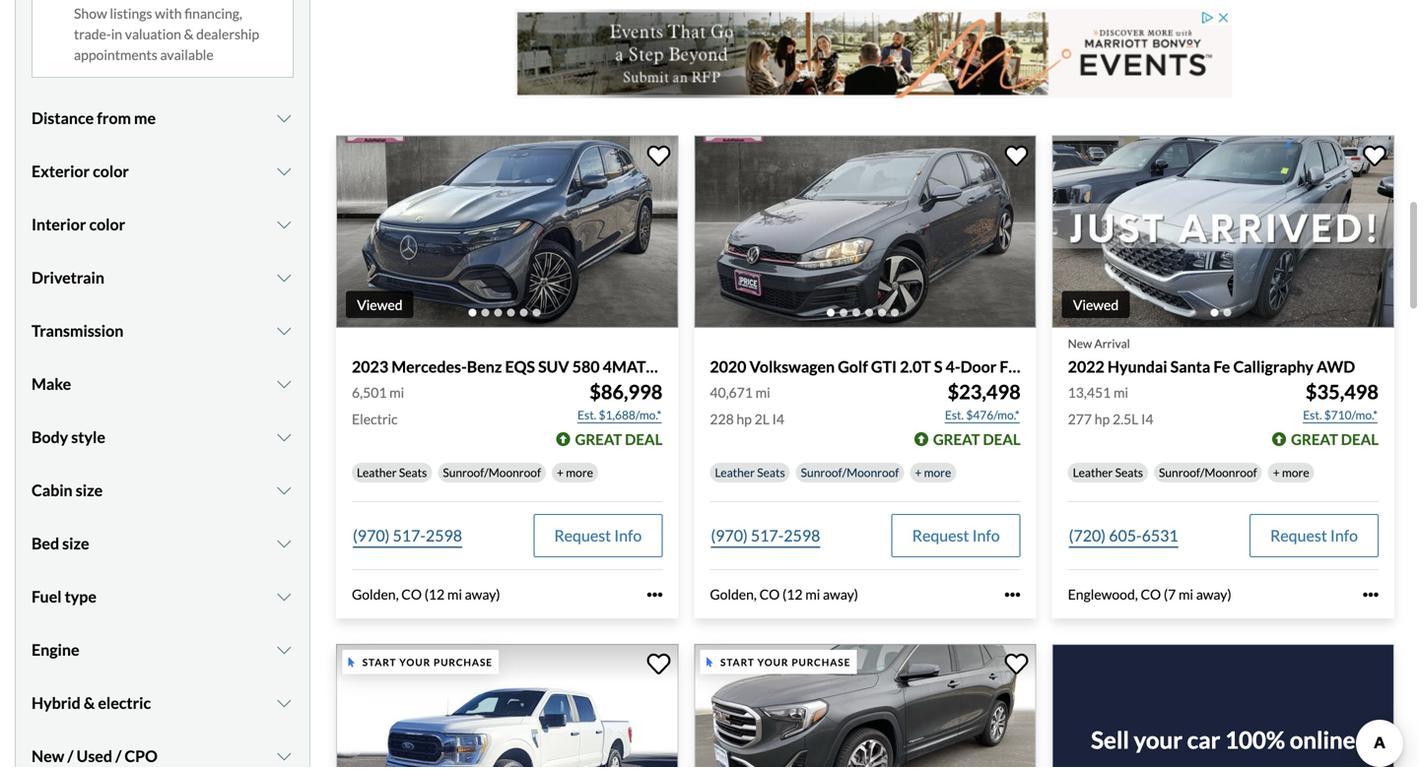 Task type: locate. For each thing, give the bounding box(es) containing it.
advertisement region
[[515, 9, 1232, 98]]

est. for $86,998
[[578, 408, 597, 423]]

0 horizontal spatial + more
[[557, 466, 593, 480]]

request
[[554, 527, 611, 546], [912, 527, 969, 546], [1271, 527, 1328, 546]]

+ more down est. $1,688/mo.* button
[[557, 466, 593, 480]]

great deal
[[575, 431, 663, 449], [933, 431, 1021, 449], [1291, 431, 1379, 449]]

new arrival 2022 hyundai santa fe calligraphy awd
[[1068, 337, 1356, 377]]

1 horizontal spatial start your purchase link
[[694, 644, 1041, 768]]

size for bed size
[[62, 534, 89, 554]]

0 horizontal spatial seats
[[399, 466, 427, 480]]

chevron down image inside interior color dropdown button
[[274, 217, 294, 233]]

0 horizontal spatial i4
[[772, 411, 785, 428]]

2 request info button from the left
[[892, 515, 1021, 558]]

2 (970) 517-2598 button from the left
[[710, 515, 822, 558]]

engine button
[[32, 626, 294, 675]]

0 horizontal spatial purchase
[[434, 657, 493, 669]]

great for $86,998
[[575, 431, 622, 449]]

color
[[93, 162, 129, 181], [89, 215, 125, 234]]

1 horizontal spatial request info
[[912, 527, 1000, 546]]

mi inside 6,501 mi electric
[[390, 385, 404, 401]]

3 chevron down image from the top
[[274, 217, 294, 233]]

2 517- from the left
[[751, 527, 784, 546]]

$86,998
[[590, 381, 663, 404]]

1 leather seats from the left
[[357, 466, 427, 480]]

1 horizontal spatial leather seats
[[715, 466, 785, 480]]

viewed up the 2023 at the top left of page
[[357, 297, 403, 313]]

1 / from the left
[[67, 747, 74, 767]]

volkswagen
[[750, 357, 835, 377]]

1 517- from the left
[[393, 527, 426, 546]]

1 more from the left
[[566, 466, 593, 480]]

1 horizontal spatial golden, co (12 mi away)
[[710, 587, 859, 603]]

viewed for 2023 mercedes-benz eqs suv 580 4matic awd
[[357, 297, 403, 313]]

1 horizontal spatial /
[[115, 747, 122, 767]]

2 more from the left
[[924, 466, 952, 480]]

& up available
[[184, 26, 194, 43]]

2 horizontal spatial request info
[[1271, 527, 1358, 546]]

1 horizontal spatial seats
[[757, 466, 785, 480]]

0 horizontal spatial more
[[566, 466, 593, 480]]

2 horizontal spatial info
[[1331, 527, 1358, 546]]

2 awd from the left
[[1317, 357, 1356, 377]]

awd left 2020
[[665, 357, 703, 377]]

3 great from the left
[[1291, 431, 1339, 449]]

leather seats for $23,498
[[715, 466, 785, 480]]

1 horizontal spatial i4
[[1142, 411, 1154, 428]]

seats down "2l"
[[757, 466, 785, 480]]

deal down $476/mo.*
[[983, 431, 1021, 449]]

100%
[[1225, 727, 1286, 755]]

1 horizontal spatial request info button
[[892, 515, 1021, 558]]

more
[[566, 466, 593, 480], [924, 466, 952, 480], [1282, 466, 1310, 480]]

6,501
[[352, 385, 387, 401]]

mouse pointer image
[[348, 658, 355, 668], [707, 658, 713, 668]]

0 horizontal spatial away)
[[465, 587, 500, 603]]

your for second start your purchase link from the right mouse pointer icon
[[400, 657, 431, 669]]

2 2598 from the left
[[784, 527, 821, 546]]

1 horizontal spatial viewed
[[1073, 297, 1119, 313]]

hp left "2l"
[[737, 411, 752, 428]]

hybrid & electric
[[32, 694, 151, 713]]

2 (970) 517-2598 from the left
[[711, 527, 821, 546]]

1 ellipsis h image from the left
[[1005, 587, 1021, 603]]

viewed up arrival
[[1073, 297, 1119, 313]]

more down est. $476/mo.* button
[[924, 466, 952, 480]]

chevron down image for make
[[274, 377, 294, 393]]

1 horizontal spatial hp
[[1095, 411, 1110, 428]]

est. for $35,498
[[1303, 408, 1322, 423]]

& right hybrid
[[84, 694, 95, 713]]

0 horizontal spatial sunroof/moonroof
[[443, 466, 541, 480]]

size right cabin
[[76, 481, 103, 500]]

hybrid & electric button
[[32, 679, 294, 729]]

previous image image
[[348, 216, 368, 248], [706, 216, 726, 248], [1064, 216, 1084, 248], [348, 725, 368, 757], [706, 725, 726, 757]]

est. $1,688/mo.* button
[[577, 406, 663, 426]]

awd inside new arrival 2022 hyundai santa fe calligraphy awd
[[1317, 357, 1356, 377]]

1 + from the left
[[557, 466, 564, 480]]

i4 right '2.5l'
[[1142, 411, 1154, 428]]

2 (12 from the left
[[783, 587, 803, 603]]

graphite gray metallic 2019 gmc terrain slt awd suv / crossover four-wheel drive 9-speed automatic image
[[694, 644, 1037, 768]]

i4 inside the 40,671 mi 228 hp 2l i4
[[772, 411, 785, 428]]

0 horizontal spatial viewed
[[357, 297, 403, 313]]

(12 for $86,998
[[425, 587, 445, 603]]

1 horizontal spatial great
[[933, 431, 980, 449]]

1 away) from the left
[[465, 587, 500, 603]]

7 chevron down image from the top
[[274, 749, 294, 765]]

2 seats from the left
[[757, 466, 785, 480]]

1 horizontal spatial (970) 517-2598
[[711, 527, 821, 546]]

1 horizontal spatial co
[[760, 587, 780, 603]]

1 vertical spatial color
[[89, 215, 125, 234]]

1 horizontal spatial sunroof/moonroof
[[801, 466, 899, 480]]

start your purchase link
[[336, 644, 682, 768], [694, 644, 1041, 768]]

1 horizontal spatial awd
[[1317, 357, 1356, 377]]

1 horizontal spatial (970) 517-2598 button
[[710, 515, 822, 558]]

2598
[[426, 527, 462, 546], [784, 527, 821, 546]]

6 chevron down image from the top
[[274, 696, 294, 712]]

2 great from the left
[[933, 431, 980, 449]]

chevron down image
[[274, 270, 294, 286], [274, 324, 294, 339], [274, 483, 294, 499], [274, 536, 294, 552], [274, 643, 294, 659], [274, 696, 294, 712]]

deal for $86,998
[[625, 431, 663, 449]]

awd up $35,498
[[1317, 357, 1356, 377]]

2020 volkswagen golf gti 2.0t s 4-door fwd
[[710, 357, 1037, 377]]

0 horizontal spatial start your purchase link
[[336, 644, 682, 768]]

make
[[32, 375, 71, 394]]

chevron down image inside body style dropdown button
[[274, 430, 294, 446]]

more down est. $1,688/mo.* button
[[566, 466, 593, 480]]

transmission
[[32, 322, 124, 341]]

13,451 mi 277 hp 2.5l i4
[[1068, 385, 1154, 428]]

0 horizontal spatial golden,
[[352, 587, 399, 603]]

1 horizontal spatial + more
[[915, 466, 952, 480]]

1 est. from the left
[[578, 408, 597, 423]]

great down est. $476/mo.* button
[[933, 431, 980, 449]]

chevron down image for transmission
[[274, 324, 294, 339]]

2 mouse pointer image from the left
[[707, 658, 713, 668]]

great deal down est. $476/mo.* button
[[933, 431, 1021, 449]]

request for $86,998
[[554, 527, 611, 546]]

2 horizontal spatial est.
[[1303, 408, 1322, 423]]

leather seats down '2.5l'
[[1073, 466, 1143, 480]]

new up "2022"
[[1068, 337, 1092, 351]]

leather seats down 'electric'
[[357, 466, 427, 480]]

2 horizontal spatial great deal
[[1291, 431, 1379, 449]]

2 horizontal spatial sunroof/moonroof
[[1159, 466, 1258, 480]]

seats
[[399, 466, 427, 480], [757, 466, 785, 480], [1115, 466, 1143, 480]]

2 chevron down image from the top
[[274, 164, 294, 180]]

0 horizontal spatial start your purchase
[[362, 657, 493, 669]]

1 great deal from the left
[[575, 431, 663, 449]]

+ more down est. $710/mo.* button
[[1273, 466, 1310, 480]]

leather for $86,998
[[357, 466, 397, 480]]

0 horizontal spatial request info button
[[534, 515, 663, 558]]

leather down "277"
[[1073, 466, 1113, 480]]

2 away) from the left
[[823, 587, 859, 603]]

2598 for $23,498
[[784, 527, 821, 546]]

/
[[67, 747, 74, 767], [115, 747, 122, 767]]

great deal for $86,998
[[575, 431, 663, 449]]

2 start your purchase from the left
[[721, 657, 851, 669]]

1 horizontal spatial golden,
[[710, 587, 757, 603]]

est. left $1,688/mo.*
[[578, 408, 597, 423]]

1 horizontal spatial mouse pointer image
[[707, 658, 713, 668]]

golf
[[838, 357, 868, 377]]

with
[[155, 5, 182, 22]]

1 horizontal spatial away)
[[823, 587, 859, 603]]

& inside show listings with financing, trade-in valuation & dealership appointments available
[[184, 26, 194, 43]]

1 (12 from the left
[[425, 587, 445, 603]]

+ more
[[557, 466, 593, 480], [915, 466, 952, 480], [1273, 466, 1310, 480]]

1 vertical spatial new
[[32, 747, 64, 767]]

2 horizontal spatial away)
[[1196, 587, 1232, 603]]

great down est. $1,688/mo.* button
[[575, 431, 622, 449]]

2 co from the left
[[760, 587, 780, 603]]

est. inside $86,998 est. $1,688/mo.*
[[578, 408, 597, 423]]

dealership
[[196, 26, 259, 43]]

away) for $23,498
[[823, 587, 859, 603]]

1 golden, from the left
[[352, 587, 399, 603]]

3 sunroof/moonroof from the left
[[1159, 466, 1258, 480]]

0 horizontal spatial &
[[84, 694, 95, 713]]

0 horizontal spatial new
[[32, 747, 64, 767]]

2 request from the left
[[912, 527, 969, 546]]

previous image image for 2020 volkswagen golf gti 2.0t s 4-door fwd
[[706, 216, 726, 248]]

chevron down image inside new / used / cpo 'dropdown button'
[[274, 749, 294, 765]]

+ for $23,498
[[915, 466, 922, 480]]

1 + more from the left
[[557, 466, 593, 480]]

mouse pointer image for second start your purchase link from the right
[[348, 658, 355, 668]]

ellipsis h image
[[1005, 587, 1021, 603], [1363, 587, 1379, 603]]

2 horizontal spatial your
[[1134, 727, 1183, 755]]

0 horizontal spatial 2598
[[426, 527, 462, 546]]

0 horizontal spatial deal
[[625, 431, 663, 449]]

awd
[[665, 357, 703, 377], [1317, 357, 1356, 377]]

viewed
[[357, 297, 403, 313], [1073, 297, 1119, 313]]

deal
[[625, 431, 663, 449], [983, 431, 1021, 449], [1341, 431, 1379, 449]]

leather
[[357, 466, 397, 480], [715, 466, 755, 480], [1073, 466, 1113, 480]]

purchase for second start your purchase link from the right mouse pointer icon
[[434, 657, 493, 669]]

3 chevron down image from the top
[[274, 483, 294, 499]]

1 horizontal spatial (970)
[[711, 527, 748, 546]]

4-
[[946, 357, 961, 377]]

golden, for $86,998
[[352, 587, 399, 603]]

1 horizontal spatial more
[[924, 466, 952, 480]]

0 horizontal spatial est.
[[578, 408, 597, 423]]

i4 for $23,498
[[772, 411, 785, 428]]

6 chevron down image from the top
[[274, 590, 294, 605]]

0 horizontal spatial 517-
[[393, 527, 426, 546]]

0 vertical spatial size
[[76, 481, 103, 500]]

2 deal from the left
[[983, 431, 1021, 449]]

0 horizontal spatial golden, co (12 mi away)
[[352, 587, 500, 603]]

hp inside the 40,671 mi 228 hp 2l i4
[[737, 411, 752, 428]]

color right exterior at the left of page
[[93, 162, 129, 181]]

1 horizontal spatial leather
[[715, 466, 755, 480]]

1 chevron down image from the top
[[274, 111, 294, 126]]

i4
[[772, 411, 785, 428], [1142, 411, 1154, 428]]

chevron down image inside 'drivetrain' dropdown button
[[274, 270, 294, 286]]

3 deal from the left
[[1341, 431, 1379, 449]]

0 horizontal spatial (970) 517-2598
[[353, 527, 462, 546]]

(970) 517-2598 for $23,498
[[711, 527, 821, 546]]

1 horizontal spatial +
[[915, 466, 922, 480]]

2 viewed from the left
[[1073, 297, 1119, 313]]

start for 2nd start your purchase link's mouse pointer icon
[[721, 657, 755, 669]]

more for $86,998
[[566, 466, 593, 480]]

hp inside 13,451 mi 277 hp 2.5l i4
[[1095, 411, 1110, 428]]

new left used
[[32, 747, 64, 767]]

1 horizontal spatial deal
[[983, 431, 1021, 449]]

1 horizontal spatial ellipsis h image
[[1363, 587, 1379, 603]]

2 great deal from the left
[[933, 431, 1021, 449]]

2.0t
[[900, 357, 931, 377]]

1 sunroof/moonroof from the left
[[443, 466, 541, 480]]

size right bed
[[62, 534, 89, 554]]

golden, for $23,498
[[710, 587, 757, 603]]

chevron down image inside transmission dropdown button
[[274, 324, 294, 339]]

/ left used
[[67, 747, 74, 767]]

me
[[134, 109, 156, 128]]

0 horizontal spatial awd
[[665, 357, 703, 377]]

deal down $1,688/mo.*
[[625, 431, 663, 449]]

2 horizontal spatial request info button
[[1250, 515, 1379, 558]]

1 awd from the left
[[665, 357, 703, 377]]

2 golden, co (12 mi away) from the left
[[710, 587, 859, 603]]

new inside 'dropdown button'
[[32, 747, 64, 767]]

1 horizontal spatial request
[[912, 527, 969, 546]]

0 vertical spatial new
[[1068, 337, 1092, 351]]

0 horizontal spatial info
[[614, 527, 642, 546]]

4 chevron down image from the top
[[274, 536, 294, 552]]

chevron down image inside make dropdown button
[[274, 377, 294, 393]]

request info
[[554, 527, 642, 546], [912, 527, 1000, 546], [1271, 527, 1358, 546]]

your
[[400, 657, 431, 669], [758, 657, 789, 669], [1134, 727, 1183, 755]]

0 horizontal spatial (970)
[[353, 527, 390, 546]]

est. inside $23,498 est. $476/mo.*
[[945, 408, 964, 423]]

gti
[[871, 357, 897, 377]]

color inside the exterior color 'dropdown button'
[[93, 162, 129, 181]]

2 horizontal spatial request
[[1271, 527, 1328, 546]]

2 horizontal spatial leather seats
[[1073, 466, 1143, 480]]

size for cabin size
[[76, 481, 103, 500]]

chevron down image for bed size
[[274, 536, 294, 552]]

color inside interior color dropdown button
[[89, 215, 125, 234]]

2 golden, from the left
[[710, 587, 757, 603]]

1 start from the left
[[362, 657, 397, 669]]

chevron down image inside distance from me dropdown button
[[274, 111, 294, 126]]

exterior
[[32, 162, 90, 181]]

2 chevron down image from the top
[[274, 324, 294, 339]]

1 start your purchase link from the left
[[336, 644, 682, 768]]

1 request info from the left
[[554, 527, 642, 546]]

1 vertical spatial size
[[62, 534, 89, 554]]

1 horizontal spatial &
[[184, 26, 194, 43]]

1 i4 from the left
[[772, 411, 785, 428]]

1 horizontal spatial start
[[721, 657, 755, 669]]

$86,998 est. $1,688/mo.*
[[578, 381, 663, 423]]

1 great from the left
[[575, 431, 622, 449]]

selenite grey metallic 2023 mercedes-benz eqs suv 580 4matic awd suv / crossover all-wheel drive automatic image
[[336, 136, 679, 328]]

1 horizontal spatial info
[[973, 527, 1000, 546]]

awd for new arrival 2022 hyundai santa fe calligraphy awd
[[1317, 357, 1356, 377]]

2 hp from the left
[[1095, 411, 1110, 428]]

2 + more from the left
[[915, 466, 952, 480]]

next image image for new arrival
[[1363, 216, 1383, 248]]

est. inside $35,498 est. $710/mo.*
[[1303, 408, 1322, 423]]

+ more for $23,498
[[915, 466, 952, 480]]

2 horizontal spatial seats
[[1115, 466, 1143, 480]]

1 seats from the left
[[399, 466, 427, 480]]

+ more down est. $476/mo.* button
[[915, 466, 952, 480]]

(970) 517-2598 button
[[352, 515, 463, 558], [710, 515, 822, 558]]

1 horizontal spatial purchase
[[792, 657, 851, 669]]

next image image
[[647, 216, 667, 248], [1005, 216, 1025, 248], [1363, 216, 1383, 248], [647, 725, 667, 757], [1005, 725, 1025, 757]]

viewed for new arrival
[[1073, 297, 1119, 313]]

type
[[65, 588, 97, 607]]

est.
[[578, 408, 597, 423], [945, 408, 964, 423], [1303, 408, 1322, 423]]

2 leather seats from the left
[[715, 466, 785, 480]]

golden, co (12 mi away) for $23,498
[[710, 587, 859, 603]]

1 2598 from the left
[[426, 527, 462, 546]]

2 horizontal spatial + more
[[1273, 466, 1310, 480]]

suv
[[538, 357, 569, 377]]

est. down $23,498
[[945, 408, 964, 423]]

start your purchase
[[362, 657, 493, 669], [721, 657, 851, 669]]

0 horizontal spatial hp
[[737, 411, 752, 428]]

more down est. $710/mo.* button
[[1282, 466, 1310, 480]]

info for $23,498
[[973, 527, 1000, 546]]

purchase
[[434, 657, 493, 669], [792, 657, 851, 669]]

2 start from the left
[[721, 657, 755, 669]]

request info button
[[534, 515, 663, 558], [892, 515, 1021, 558], [1250, 515, 1379, 558]]

0 horizontal spatial /
[[67, 747, 74, 767]]

2 leather from the left
[[715, 466, 755, 480]]

3 great deal from the left
[[1291, 431, 1379, 449]]

0 horizontal spatial co
[[401, 587, 422, 603]]

previous image image for 2023 mercedes-benz eqs suv 580 4matic awd
[[348, 216, 368, 248]]

517- for $86,998
[[393, 527, 426, 546]]

0 horizontal spatial great
[[575, 431, 622, 449]]

show listings with financing, trade-in valuation & dealership appointments available
[[74, 5, 259, 63]]

4 chevron down image from the top
[[274, 377, 294, 393]]

style
[[71, 428, 105, 447]]

1 horizontal spatial great deal
[[933, 431, 1021, 449]]

great deal down est. $710/mo.* button
[[1291, 431, 1379, 449]]

1 purchase from the left
[[434, 657, 493, 669]]

517-
[[393, 527, 426, 546], [751, 527, 784, 546]]

1 horizontal spatial est.
[[945, 408, 964, 423]]

2 i4 from the left
[[1142, 411, 1154, 428]]

1 horizontal spatial start your purchase
[[721, 657, 851, 669]]

calligraphy
[[1234, 357, 1314, 377]]

0 horizontal spatial request info
[[554, 527, 642, 546]]

i4 right "2l"
[[772, 411, 785, 428]]

+ more for $86,998
[[557, 466, 593, 480]]

2 request info from the left
[[912, 527, 1000, 546]]

leather down 'electric'
[[357, 466, 397, 480]]

(970) 517-2598
[[353, 527, 462, 546], [711, 527, 821, 546]]

2 horizontal spatial co
[[1141, 587, 1161, 603]]

0 horizontal spatial great deal
[[575, 431, 663, 449]]

0 horizontal spatial (970) 517-2598 button
[[352, 515, 463, 558]]

appointments
[[74, 47, 158, 63]]

leather for $23,498
[[715, 466, 755, 480]]

door
[[961, 357, 997, 377]]

deal for $35,498
[[1341, 431, 1379, 449]]

3 co from the left
[[1141, 587, 1161, 603]]

seats down 6,501 mi electric
[[399, 466, 427, 480]]

chevron down image inside the cabin size dropdown button
[[274, 483, 294, 499]]

1 co from the left
[[401, 587, 422, 603]]

1 chevron down image from the top
[[274, 270, 294, 286]]

golden, co (12 mi away)
[[352, 587, 500, 603], [710, 587, 859, 603]]

deal down $710/mo.* in the right of the page
[[1341, 431, 1379, 449]]

new / used / cpo
[[32, 747, 158, 767]]

(970) 517-2598 for $86,998
[[353, 527, 462, 546]]

info for $86,998
[[614, 527, 642, 546]]

chevron down image inside bed size dropdown button
[[274, 536, 294, 552]]

0 horizontal spatial leather
[[357, 466, 397, 480]]

color right interior
[[89, 215, 125, 234]]

1 viewed from the left
[[357, 297, 403, 313]]

start
[[362, 657, 397, 669], [721, 657, 755, 669]]

hp right "277"
[[1095, 411, 1110, 428]]

1 (970) 517-2598 button from the left
[[352, 515, 463, 558]]

(12 for $23,498
[[783, 587, 803, 603]]

1 horizontal spatial 2598
[[784, 527, 821, 546]]

great down est. $710/mo.* button
[[1291, 431, 1339, 449]]

2 (970) from the left
[[711, 527, 748, 546]]

2 horizontal spatial +
[[1273, 466, 1280, 480]]

3 request from the left
[[1271, 527, 1328, 546]]

electric
[[352, 411, 398, 428]]

(970) 517-2598 button for $86,998
[[352, 515, 463, 558]]

leather seats down "2l"
[[715, 466, 785, 480]]

3 + more from the left
[[1273, 466, 1310, 480]]

0 vertical spatial &
[[184, 26, 194, 43]]

mi inside 13,451 mi 277 hp 2.5l i4
[[1114, 385, 1129, 401]]

co
[[401, 587, 422, 603], [760, 587, 780, 603], [1141, 587, 1161, 603]]

0 horizontal spatial leather seats
[[357, 466, 427, 480]]

0 horizontal spatial ellipsis h image
[[1005, 587, 1021, 603]]

517- for $23,498
[[751, 527, 784, 546]]

1 horizontal spatial 517-
[[751, 527, 784, 546]]

seats down '2.5l'
[[1115, 466, 1143, 480]]

0 horizontal spatial start
[[362, 657, 397, 669]]

1 (970) 517-2598 from the left
[[353, 527, 462, 546]]

chevron down image inside engine dropdown button
[[274, 643, 294, 659]]

cabin size
[[32, 481, 103, 500]]

purchase for 2nd start your purchase link's mouse pointer icon
[[792, 657, 851, 669]]

chevron down image inside fuel type dropdown button
[[274, 590, 294, 605]]

info
[[614, 527, 642, 546], [973, 527, 1000, 546], [1331, 527, 1358, 546]]

great deal for $35,498
[[1291, 431, 1379, 449]]

chevron down image for drivetrain
[[274, 270, 294, 286]]

i4 inside 13,451 mi 277 hp 2.5l i4
[[1142, 411, 1154, 428]]

chevron down image
[[274, 111, 294, 126], [274, 164, 294, 180], [274, 217, 294, 233], [274, 377, 294, 393], [274, 430, 294, 446], [274, 590, 294, 605], [274, 749, 294, 765]]

1 horizontal spatial (12
[[783, 587, 803, 603]]

0 horizontal spatial mouse pointer image
[[348, 658, 355, 668]]

1 info from the left
[[614, 527, 642, 546]]

chevron down image inside hybrid & electric dropdown button
[[274, 696, 294, 712]]

2598 for $86,998
[[426, 527, 462, 546]]

2 sunroof/moonroof from the left
[[801, 466, 899, 480]]

/ left cpo
[[115, 747, 122, 767]]

co for $23,498
[[760, 587, 780, 603]]

show
[[74, 5, 107, 22]]

0 horizontal spatial your
[[400, 657, 431, 669]]

dark iron blue metallic 2020 volkswagen golf gti 2.0t s 4-door fwd hatchback front-wheel drive 7-speed automatic image
[[694, 136, 1037, 328]]

ellipsis h image for golden, co (12 mi away)
[[1005, 587, 1021, 603]]

ellipsis h image for englewood, co (7 mi away)
[[1363, 587, 1379, 603]]

2 start your purchase link from the left
[[694, 644, 1041, 768]]

2 horizontal spatial leather
[[1073, 466, 1113, 480]]

cpo
[[125, 747, 158, 767]]

(970) for $86,998
[[353, 527, 390, 546]]

1 request from the left
[[554, 527, 611, 546]]

1 (970) from the left
[[353, 527, 390, 546]]

1 deal from the left
[[625, 431, 663, 449]]

2 purchase from the left
[[792, 657, 851, 669]]

3 est. from the left
[[1303, 408, 1322, 423]]

(12
[[425, 587, 445, 603], [783, 587, 803, 603]]

1 mouse pointer image from the left
[[348, 658, 355, 668]]

available
[[160, 47, 214, 63]]

1 golden, co (12 mi away) from the left
[[352, 587, 500, 603]]

0 horizontal spatial +
[[557, 466, 564, 480]]

1 leather from the left
[[357, 466, 397, 480]]

2 info from the left
[[973, 527, 1000, 546]]

est. down $35,498
[[1303, 408, 1322, 423]]

1 request info button from the left
[[534, 515, 663, 558]]

2 horizontal spatial more
[[1282, 466, 1310, 480]]

golden,
[[352, 587, 399, 603], [710, 587, 757, 603]]

2 horizontal spatial great
[[1291, 431, 1339, 449]]

2 est. from the left
[[945, 408, 964, 423]]

leather down 228
[[715, 466, 755, 480]]

in
[[111, 26, 122, 43]]

arrival
[[1095, 337, 1130, 351]]

new inside new arrival 2022 hyundai santa fe calligraphy awd
[[1068, 337, 1092, 351]]

+
[[557, 466, 564, 480], [915, 466, 922, 480], [1273, 466, 1280, 480]]

great
[[575, 431, 622, 449], [933, 431, 980, 449], [1291, 431, 1339, 449]]

electric
[[98, 694, 151, 713]]

sell
[[1091, 727, 1130, 755]]

chevron down image inside the exterior color 'dropdown button'
[[274, 164, 294, 180]]

distance
[[32, 109, 94, 128]]

2 + from the left
[[915, 466, 922, 480]]

great deal down est. $1,688/mo.* button
[[575, 431, 663, 449]]

1 vertical spatial &
[[84, 694, 95, 713]]

3 leather from the left
[[1073, 466, 1113, 480]]

interior color button
[[32, 200, 294, 250]]

5 chevron down image from the top
[[274, 643, 294, 659]]

0 horizontal spatial request
[[554, 527, 611, 546]]

5 chevron down image from the top
[[274, 430, 294, 446]]

1 horizontal spatial new
[[1068, 337, 1092, 351]]

1 hp from the left
[[737, 411, 752, 428]]



Task type: describe. For each thing, give the bounding box(es) containing it.
online
[[1290, 727, 1356, 755]]

40,671
[[710, 385, 753, 401]]

color for interior color
[[89, 215, 125, 234]]

listings
[[110, 5, 152, 22]]

interior
[[32, 215, 86, 234]]

request info for $86,998
[[554, 527, 642, 546]]

used
[[77, 747, 112, 767]]

next image image for 2020 volkswagen golf gti 2.0t s 4-door fwd
[[1005, 216, 1025, 248]]

3 request info button from the left
[[1250, 515, 1379, 558]]

3 + from the left
[[1273, 466, 1280, 480]]

drivetrain
[[32, 268, 104, 288]]

great deal for $23,498
[[933, 431, 1021, 449]]

body style button
[[32, 413, 294, 463]]

new / used / cpo button
[[32, 733, 294, 768]]

2020
[[710, 357, 747, 377]]

new for new / used / cpo
[[32, 747, 64, 767]]

3 info from the left
[[1331, 527, 1358, 546]]

sell your car 100% online
[[1091, 727, 1356, 755]]

your for 2nd start your purchase link's mouse pointer icon
[[758, 657, 789, 669]]

bed size button
[[32, 520, 294, 569]]

40,671 mi 228 hp 2l i4
[[710, 385, 785, 428]]

distance from me
[[32, 109, 156, 128]]

est. for $23,498
[[945, 408, 964, 423]]

228
[[710, 411, 734, 428]]

chevron down image for body style
[[274, 430, 294, 446]]

hp for $23,498
[[737, 411, 752, 428]]

(720) 605-6531
[[1069, 527, 1179, 546]]

seats for $23,498
[[757, 466, 785, 480]]

2023 mercedes-benz eqs suv 580 4matic awd
[[352, 357, 703, 377]]

mouse pointer image for 2nd start your purchase link
[[707, 658, 713, 668]]

cabin
[[32, 481, 73, 500]]

3 away) from the left
[[1196, 587, 1232, 603]]

from
[[97, 109, 131, 128]]

$710/mo.*
[[1325, 408, 1378, 423]]

3 leather seats from the left
[[1073, 466, 1143, 480]]

580
[[572, 357, 600, 377]]

(970) 517-2598 button for $23,498
[[710, 515, 822, 558]]

mercedes-
[[392, 357, 467, 377]]

hybrid
[[32, 694, 81, 713]]

start for second start your purchase link from the right mouse pointer icon
[[362, 657, 397, 669]]

2.5l
[[1113, 411, 1139, 428]]

fe
[[1214, 357, 1231, 377]]

$23,498
[[948, 381, 1021, 404]]

sunroof/moonroof for $86,998
[[443, 466, 541, 480]]

13,451
[[1068, 385, 1111, 401]]

chevron down image for new / used / cpo
[[274, 749, 294, 765]]

fwd
[[1000, 357, 1037, 377]]

previous image image for new arrival
[[1064, 216, 1084, 248]]

(7
[[1164, 587, 1176, 603]]

chevron down image for distance from me
[[274, 111, 294, 126]]

est. $710/mo.* button
[[1302, 406, 1379, 426]]

request info for $23,498
[[912, 527, 1000, 546]]

sunroof/moonroof for $23,498
[[801, 466, 899, 480]]

3 more from the left
[[1282, 466, 1310, 480]]

hp for $35,498
[[1095, 411, 1110, 428]]

i4 for $35,498
[[1142, 411, 1154, 428]]

2 / from the left
[[115, 747, 122, 767]]

hyundai
[[1108, 357, 1168, 377]]

s
[[934, 357, 943, 377]]

new for new arrival 2022 hyundai santa fe calligraphy awd
[[1068, 337, 1092, 351]]

santa
[[1171, 357, 1211, 377]]

exterior color
[[32, 162, 129, 181]]

$35,498
[[1306, 381, 1379, 404]]

englewood,
[[1068, 587, 1138, 603]]

interior color
[[32, 215, 125, 234]]

trade-
[[74, 26, 111, 43]]

$23,498 est. $476/mo.*
[[945, 381, 1021, 423]]

away) for $86,998
[[465, 587, 500, 603]]

co for $86,998
[[401, 587, 422, 603]]

6531
[[1142, 527, 1179, 546]]

(720)
[[1069, 527, 1106, 546]]

financing,
[[185, 5, 242, 22]]

chevron down image for engine
[[274, 643, 294, 659]]

mi inside the 40,671 mi 228 hp 2l i4
[[756, 385, 771, 401]]

valuation
[[125, 26, 181, 43]]

more for $23,498
[[924, 466, 952, 480]]

2l
[[755, 411, 770, 428]]

chevron down image for hybrid & electric
[[274, 696, 294, 712]]

request info button for $23,498
[[892, 515, 1021, 558]]

605-
[[1109, 527, 1142, 546]]

fuel type
[[32, 588, 97, 607]]

(720) 605-6531 button
[[1068, 515, 1180, 558]]

& inside dropdown button
[[84, 694, 95, 713]]

drivetrain button
[[32, 254, 294, 303]]

great for $35,498
[[1291, 431, 1339, 449]]

bed size
[[32, 534, 89, 554]]

benz
[[467, 357, 502, 377]]

body style
[[32, 428, 105, 447]]

start your purchase for second start your purchase link from the right mouse pointer icon
[[362, 657, 493, 669]]

next image image for 2023 mercedes-benz eqs suv 580 4matic awd
[[647, 216, 667, 248]]

4matic
[[603, 357, 662, 377]]

englewood, co (7 mi away)
[[1068, 587, 1232, 603]]

seats for $86,998
[[399, 466, 427, 480]]

transmission button
[[32, 307, 294, 356]]

body
[[32, 428, 68, 447]]

2023
[[352, 357, 389, 377]]

color for exterior color
[[93, 162, 129, 181]]

exterior color button
[[32, 147, 294, 196]]

engine
[[32, 641, 79, 660]]

fuel
[[32, 588, 62, 607]]

request for $23,498
[[912, 527, 969, 546]]

ellipsis h image
[[647, 587, 663, 603]]

bed
[[32, 534, 59, 554]]

golden, co (12 mi away) for $86,998
[[352, 587, 500, 603]]

shimmering silver pearl 2022 hyundai santa fe calligraphy awd suv / crossover all-wheel drive automatic image
[[1052, 136, 1395, 328]]

$476/mo.*
[[966, 408, 1020, 423]]

2022
[[1068, 357, 1105, 377]]

chevron down image for exterior color
[[274, 164, 294, 180]]

oxford white 2021 ford f-150 xlt supercrew 4wd pickup truck four-wheel drive automatic image
[[336, 644, 679, 768]]

car
[[1187, 727, 1221, 755]]

3 request info from the left
[[1271, 527, 1358, 546]]

(970) for $23,498
[[711, 527, 748, 546]]

distance from me button
[[32, 94, 294, 143]]

$1,688/mo.*
[[599, 408, 662, 423]]

make button
[[32, 360, 294, 409]]

chevron down image for interior color
[[274, 217, 294, 233]]

leather seats for $86,998
[[357, 466, 427, 480]]

awd for 2023 mercedes-benz eqs suv 580 4matic awd
[[665, 357, 703, 377]]

$35,498 est. $710/mo.*
[[1303, 381, 1379, 423]]

request info button for $86,998
[[534, 515, 663, 558]]

start your purchase for 2nd start your purchase link's mouse pointer icon
[[721, 657, 851, 669]]

eqs
[[505, 357, 535, 377]]

est. $476/mo.* button
[[944, 406, 1021, 426]]

3 seats from the left
[[1115, 466, 1143, 480]]

great for $23,498
[[933, 431, 980, 449]]

chevron down image for fuel type
[[274, 590, 294, 605]]

deal for $23,498
[[983, 431, 1021, 449]]

+ for $86,998
[[557, 466, 564, 480]]

chevron down image for cabin size
[[274, 483, 294, 499]]



Task type: vqa. For each thing, say whether or not it's contained in the screenshot.
two on the top of page
no



